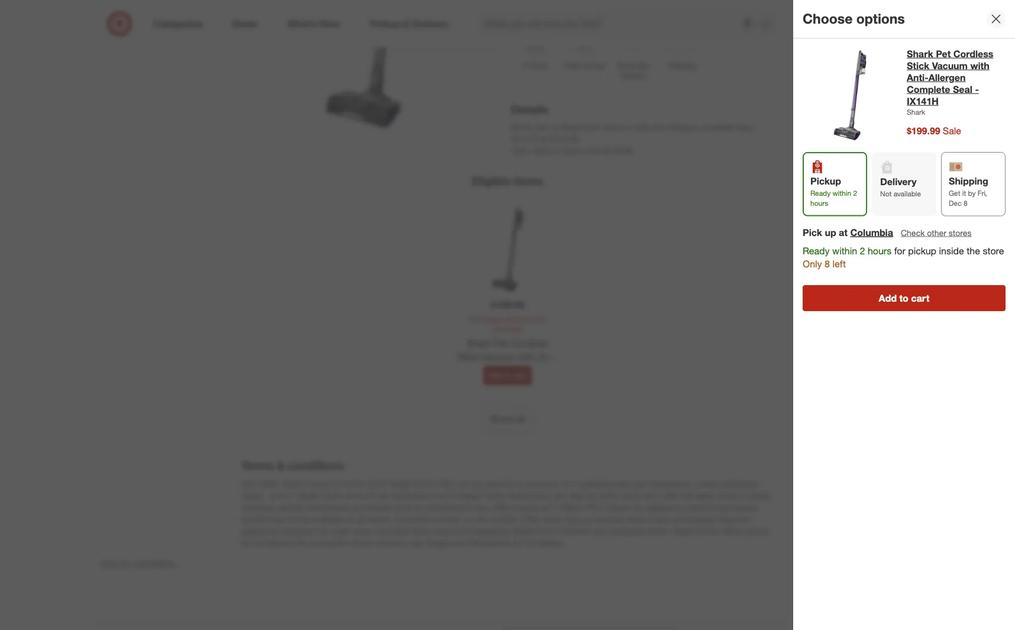 Task type: describe. For each thing, give the bounding box(es) containing it.
&
[[277, 459, 285, 473]]

shipping for shipping
[[668, 61, 696, 70]]

offer inside details shark pet cordless stick vacuum with anti-allergen complete seal - ix141h at $149.99 offer valid on items 329-00-3636
[[511, 146, 529, 156]]

ready inside ready within 2 hours for pickup inside the store only 8 left
[[803, 245, 830, 256]]

shark pet cordless stick vacuum with anti-allergen complete seal - ix141h shark
[[907, 48, 994, 117]]

choose
[[803, 10, 853, 27]]

check other stores button
[[900, 226, 972, 239]]

cordless inside $199.99 $20 target giftcard with purchase shark pet cordless stick vacuum with anti- allergen complete seal - ix141h
[[511, 338, 548, 349]]

ix141h inside details shark pet cordless stick vacuum with anti-allergen complete seal - ix141h at $149.99 offer valid on items 329-00-3636
[[511, 134, 538, 144]]

maximum
[[523, 478, 560, 489]]

columbia button
[[850, 226, 893, 239]]

at inside details shark pet cordless stick vacuum with anti-allergen complete seal - ix141h at $149.99 offer valid on items 329-00-3636
[[540, 134, 547, 144]]

pet
[[535, 122, 547, 132]]

shipping for shipping get it by fri, dec 8
[[949, 175, 989, 187]]

pickup ready within 2 hours
[[811, 175, 857, 208]]

purchase
[[493, 325, 522, 334]]

checks.
[[491, 514, 519, 524]]

eligible items
[[472, 174, 543, 188]]

- inside details shark pet cordless stick vacuum with anti-allergen complete seal - ix141h at $149.99 offer valid on items 329-00-3636
[[754, 122, 758, 132]]

unless
[[695, 478, 719, 489]]

seal
[[737, 122, 752, 132]]

hours inside ready within 2 hours for pickup inside the store only 8 left
[[868, 245, 892, 256]]

0 horizontal spatial offer
[[437, 478, 454, 489]]

items inside details shark pet cordless stick vacuum with anti-allergen complete seal - ix141h at $149.99 offer valid on items 329-00-3636
[[563, 146, 583, 156]]

1 horizontal spatial add to cart button
[[803, 285, 1006, 311]]

for inside ready within 2 hours for pickup inside the store only 8 left
[[894, 245, 906, 256]]

2 vertical spatial by
[[501, 526, 510, 536]]

with inside the terms & conditions item offer. valid in store or online. each target circle offer can be used for a maximum of 1 qualifying item per transaction, unless otherwise noted.  limit 1 target circle account per transaction and 6 target circle transactions per day. no other same item offer will apply. void if copied, scanned, altered, transferred, purchased, sold, or prohibited by law. offer expires at 11:59pm pst. cannot be applied to previous purchases. item(s) may not be available at all stores. quantities limited; no rain checks. offer value may not exceed value of item purchased. discount applied at checkout. no cash value. excludes items sold and shipped by target plus™ partners and clearance items. target circle offers cannot be combined with competitor price matches; see target.com/pricematch for full details.
[[293, 537, 308, 548]]

discount
[[718, 514, 751, 524]]

valid inside the terms & conditions item offer. valid in store or online. each target circle offer can be used for a maximum of 1 qualifying item per transaction, unless otherwise noted.  limit 1 target circle account per transaction and 6 target circle transactions per day. no other same item offer will apply. void if copied, scanned, altered, transferred, purchased, sold, or prohibited by law. offer expires at 11:59pm pst. cannot be applied to previous purchases. item(s) may not be available at all stores. quantities limited; no rain checks. offer value may not exceed value of item purchased. discount applied at checkout. no cash value. excludes items sold and shipped by target plus™ partners and clearance items. target circle offers cannot be combined with competitor price matches; see target.com/pricematch for full details.
[[282, 478, 300, 489]]

options
[[857, 10, 905, 27]]

shark up the $199.99 sale
[[907, 108, 925, 117]]

0 vertical spatial valid
[[511, 4, 528, 14]]

details.
[[539, 537, 565, 548]]

delivery inside same day delivery
[[621, 71, 646, 80]]

2 value from the left
[[625, 514, 645, 524]]

search button
[[756, 11, 784, 39]]

0 vertical spatial applied
[[646, 502, 673, 512]]

1 horizontal spatial offer
[[662, 490, 679, 501]]

available inside the terms & conditions item offer. valid in store or online. each target circle offer can be used for a maximum of 1 qualifying item per transaction, unless otherwise noted.  limit 1 target circle account per transaction and 6 target circle transactions per day. no other same item offer will apply. void if copied, scanned, altered, transferred, purchased, sold, or prohibited by law. offer expires at 11:59pm pst. cannot be applied to previous purchases. item(s) may not be available at all stores. quantities limited; no rain checks. offer value may not exceed value of item purchased. discount applied at checkout. no cash value. excludes items sold and shipped by target plus™ partners and clearance items. target circle offers cannot be combined with competitor price matches; see target.com/pricematch for full details.
[[313, 514, 345, 524]]

anti-
[[652, 122, 668, 132]]

2 not from the left
[[581, 514, 593, 524]]

anti- inside shark pet cordless stick vacuum with anti-allergen complete seal - ix141h shark
[[907, 72, 929, 83]]

purchased,
[[352, 502, 393, 512]]

What can we help you find? suggestions appear below search field
[[478, 11, 764, 37]]

it
[[963, 189, 966, 198]]

valid when you shop...
[[511, 4, 593, 14]]

0 horizontal spatial per
[[377, 490, 390, 501]]

0 horizontal spatial of
[[562, 478, 569, 489]]

at right expires
[[542, 502, 549, 512]]

0 vertical spatial or
[[332, 478, 339, 489]]

sold
[[434, 526, 450, 536]]

if
[[737, 490, 741, 501]]

no
[[463, 514, 472, 524]]

1 horizontal spatial and
[[452, 526, 466, 536]]

matches;
[[374, 537, 408, 548]]

offers
[[721, 526, 742, 536]]

complete
[[700, 122, 735, 132]]

pet inside $199.99 $20 target giftcard with purchase shark pet cordless stick vacuum with anti- allergen complete seal - ix141h
[[494, 338, 508, 349]]

otherwise
[[721, 478, 758, 489]]

item
[[241, 478, 258, 489]]

previous
[[685, 502, 717, 512]]

1 vertical spatial items
[[514, 174, 543, 188]]

$199.99 $20 target giftcard with purchase shark pet cordless stick vacuum with anti- allergen complete seal - ix141h
[[458, 299, 558, 390]]

0 horizontal spatial 1
[[290, 490, 294, 501]]

6
[[452, 490, 456, 501]]

0 vertical spatial item
[[616, 478, 633, 489]]

pickup inside pickup ready within 2 hours
[[811, 175, 841, 187]]

online.
[[341, 478, 365, 489]]

0 horizontal spatial and
[[435, 490, 449, 501]]

vacuum inside $199.99 $20 target giftcard with purchase shark pet cordless stick vacuum with anti- allergen complete seal - ix141h
[[481, 351, 515, 363]]

circle down used
[[484, 490, 505, 501]]

complete inside shark pet cordless stick vacuum with anti-allergen complete seal - ix141h shark
[[907, 83, 951, 95]]

used
[[484, 478, 502, 489]]

you
[[553, 4, 566, 14]]

same day delivery
[[617, 61, 650, 80]]

add for the rightmost add to cart button
[[879, 292, 897, 304]]

purchased.
[[675, 514, 716, 524]]

446409810
[[134, 559, 175, 569]]

void
[[719, 490, 735, 501]]

add to cart for bottommost add to cart button
[[489, 371, 527, 380]]

0 vertical spatial all
[[516, 413, 526, 425]]

2 may from the left
[[564, 514, 579, 524]]

- inside shark pet cordless stick vacuum with anti-allergen complete seal - ix141h shark
[[975, 83, 979, 95]]

transaction
[[392, 490, 433, 501]]

can
[[456, 478, 470, 489]]

only
[[803, 258, 822, 270]]

store
[[531, 61, 548, 70]]

the
[[967, 245, 980, 256]]

stores.
[[367, 514, 392, 524]]

allergen inside $199.99 $20 target giftcard with purchase shark pet cordless stick vacuum with anti- allergen complete seal - ix141h
[[458, 365, 492, 376]]

store inside ready within 2 hours for pickup inside the store only 8 left
[[983, 245, 1004, 256]]

target up the transaction
[[389, 478, 411, 489]]

target inside $199.99 $20 target giftcard with purchase shark pet cordless stick vacuum with anti- allergen complete seal - ix141h
[[483, 315, 502, 323]]

within inside ready within 2 hours for pickup inside the store only 8 left
[[833, 245, 857, 256]]

1 vertical spatial add to cart button
[[483, 366, 532, 385]]

1 vertical spatial for
[[505, 478, 514, 489]]

dec
[[949, 199, 962, 208]]

ix141h inside $199.99 $20 target giftcard with purchase shark pet cordless stick vacuum with anti- allergen complete seal - ix141h
[[495, 378, 526, 390]]

combined
[[253, 537, 290, 548]]

limited;
[[434, 514, 461, 524]]

order pickup
[[564, 61, 605, 70]]

by inside the 'shipping get it by fri, dec 8'
[[968, 189, 976, 198]]

ix141h inside shark pet cordless stick vacuum with anti-allergen complete seal - ix141h shark
[[907, 95, 939, 107]]

stick inside shark pet cordless stick vacuum with anti-allergen complete seal - ix141h shark
[[907, 60, 930, 71]]

shark pet cordless stick vacuum with anti-allergen complete seal - ix141h link
[[907, 48, 1006, 107]]

check other stores
[[901, 227, 972, 238]]

with inside shark pet cordless stick vacuum with anti-allergen complete seal - ix141h shark
[[971, 60, 990, 71]]

inside
[[939, 245, 964, 256]]

20 link
[[884, 11, 910, 37]]

cart for bottommost add to cart button
[[513, 371, 527, 380]]

8 inside the 'shipping get it by fri, dec 8'
[[964, 199, 968, 208]]

store inside the terms & conditions item offer. valid in store or online. each target circle offer can be used for a maximum of 1 qualifying item per transaction, unless otherwise noted.  limit 1 target circle account per transaction and 6 target circle transactions per day. no other same item offer will apply. void if copied, scanned, altered, transferred, purchased, sold, or prohibited by law. offer expires at 11:59pm pst. cannot be applied to previous purchases. item(s) may not be available at all stores. quantities limited; no rain checks. offer value may not exceed value of item purchased. discount applied at checkout. no cash value. excludes items sold and shipped by target plus™ partners and clearance items. target circle offers cannot be combined with competitor price matches; see target.com/pricematch for full details.
[[311, 478, 329, 489]]

valid
[[532, 146, 549, 156]]

partners
[[559, 526, 591, 536]]

1 not from the left
[[287, 514, 299, 524]]

giftcard
[[504, 315, 531, 323]]

day
[[637, 61, 650, 70]]

same
[[621, 490, 641, 501]]

circle up transferred,
[[321, 490, 343, 501]]

show all
[[490, 413, 526, 425]]

be up checkout.
[[301, 514, 310, 524]]

add for bottommost add to cart button
[[489, 371, 502, 380]]

rain
[[475, 514, 488, 524]]

1 vertical spatial item
[[643, 490, 660, 501]]

target up full
[[512, 526, 535, 536]]

sold,
[[395, 502, 413, 512]]

choose options dialog
[[793, 0, 1015, 630]]

expires
[[513, 502, 539, 512]]

pick up at columbia
[[803, 226, 893, 238]]

details
[[511, 103, 548, 116]]

details shark pet cordless stick vacuum with anti-allergen complete seal - ix141h at $149.99 offer valid on items 329-00-3636
[[511, 103, 760, 156]]

cannot
[[744, 526, 769, 536]]

will
[[681, 490, 693, 501]]

0 horizontal spatial by
[[465, 502, 474, 512]]

altered,
[[277, 502, 305, 512]]

clearance
[[609, 526, 645, 536]]

in
[[302, 478, 308, 489]]

offer left id:
[[101, 559, 119, 569]]

order
[[564, 61, 582, 70]]

sale
[[943, 125, 962, 137]]

quantities
[[394, 514, 431, 524]]

apply.
[[695, 490, 716, 501]]

shipped
[[468, 526, 498, 536]]



Task type: vqa. For each thing, say whether or not it's contained in the screenshot.
to for the top 'Add to cart' button
yes



Task type: locate. For each thing, give the bounding box(es) containing it.
valid left the when
[[511, 4, 528, 14]]

vacuum
[[603, 122, 632, 132]]

1 horizontal spatial pet
[[936, 48, 951, 59]]

at up combined on the bottom left
[[271, 526, 278, 536]]

allergen
[[668, 122, 698, 132]]

$199.99 sale
[[907, 125, 962, 137]]

0 vertical spatial no
[[586, 490, 597, 501]]

ready up only
[[803, 245, 830, 256]]

complete down the purchase
[[495, 365, 536, 376]]

purchases.
[[719, 502, 759, 512]]

- inside $199.99 $20 target giftcard with purchase shark pet cordless stick vacuum with anti- allergen complete seal - ix141h
[[489, 378, 493, 390]]

0 horizontal spatial valid
[[282, 478, 300, 489]]

$20
[[469, 315, 481, 323]]

cart
[[911, 292, 930, 304], [513, 371, 527, 380]]

for left a
[[505, 478, 514, 489]]

8 left left
[[825, 258, 830, 270]]

1 horizontal spatial may
[[564, 514, 579, 524]]

item up same
[[616, 478, 633, 489]]

stores
[[949, 227, 972, 238]]

excludes
[[376, 526, 409, 536]]

for down 'check'
[[894, 245, 906, 256]]

0 horizontal spatial no
[[319, 526, 330, 536]]

not down pst.
[[581, 514, 593, 524]]

complete
[[907, 83, 951, 95], [495, 365, 536, 376]]

add to cart
[[879, 292, 930, 304], [489, 371, 527, 380]]

0 horizontal spatial store
[[311, 478, 329, 489]]

2 vertical spatial for
[[514, 537, 523, 548]]

of up '11:59pm'
[[562, 478, 569, 489]]

1 vertical spatial seal
[[539, 365, 558, 376]]

of up items.
[[647, 514, 654, 524]]

in store
[[523, 61, 548, 70]]

add to cart down ready within 2 hours for pickup inside the store only 8 left
[[879, 292, 930, 304]]

1 horizontal spatial -
[[754, 122, 758, 132]]

$199.99 inside $199.99 $20 target giftcard with purchase shark pet cordless stick vacuum with anti- allergen complete seal - ix141h
[[491, 299, 524, 311]]

1 horizontal spatial seal
[[953, 83, 973, 95]]

per down each
[[377, 490, 390, 501]]

to for the rightmost add to cart button
[[900, 292, 909, 304]]

conditions
[[288, 459, 344, 473]]

per up same
[[635, 478, 647, 489]]

items up the see
[[412, 526, 432, 536]]

other up pickup
[[927, 227, 947, 238]]

0 vertical spatial anti-
[[907, 72, 929, 83]]

shop...
[[569, 4, 593, 14]]

$199.99 for sale
[[907, 125, 941, 137]]

1 vertical spatial -
[[754, 122, 758, 132]]

no
[[586, 490, 597, 501], [319, 526, 330, 536]]

stick down 20 link
[[907, 60, 930, 71]]

0 vertical spatial store
[[983, 245, 1004, 256]]

vacuum
[[932, 60, 968, 71], [481, 351, 515, 363]]

1 horizontal spatial vacuum
[[932, 60, 968, 71]]

not down altered,
[[287, 514, 299, 524]]

1 vertical spatial 8
[[825, 258, 830, 270]]

1 vertical spatial ready
[[803, 245, 830, 256]]

see
[[410, 537, 424, 548]]

1 horizontal spatial add to cart
[[879, 292, 930, 304]]

left
[[833, 258, 846, 270]]

same
[[617, 61, 635, 70]]

1 horizontal spatial 1
[[572, 478, 576, 489]]

seal inside shark pet cordless stick vacuum with anti-allergen complete seal - ix141h shark
[[953, 83, 973, 95]]

day.
[[569, 490, 584, 501]]

0 horizontal spatial pet
[[494, 338, 508, 349]]

id:
[[121, 559, 132, 569]]

stick inside $199.99 $20 target giftcard with purchase shark pet cordless stick vacuum with anti- allergen complete seal - ix141h
[[458, 351, 478, 363]]

per up '11:59pm'
[[555, 490, 567, 501]]

0 horizontal spatial add to cart
[[489, 371, 527, 380]]

1 vertical spatial pet
[[494, 338, 508, 349]]

add inside choose options dialog
[[879, 292, 897, 304]]

up
[[825, 226, 836, 238]]

delivery not available
[[880, 176, 921, 198]]

0 vertical spatial items
[[563, 146, 583, 156]]

2 horizontal spatial per
[[635, 478, 647, 489]]

may
[[269, 514, 284, 524], [564, 514, 579, 524]]

add to cart button up show all in the bottom of the page
[[483, 366, 532, 385]]

pickup right order
[[584, 61, 605, 70]]

shipping inside choose options dialog
[[949, 175, 989, 187]]

cart up show all in the bottom of the page
[[513, 371, 527, 380]]

to up show all in the bottom of the page
[[504, 371, 511, 380]]

0 vertical spatial vacuum
[[932, 60, 968, 71]]

1 vertical spatial offer
[[662, 490, 679, 501]]

eligible
[[472, 174, 511, 188]]

within up left
[[833, 245, 857, 256]]

0 vertical spatial $199.99
[[907, 125, 941, 137]]

to down 'will'
[[676, 502, 683, 512]]

allergen down $20
[[458, 365, 492, 376]]

pickup
[[908, 245, 937, 256]]

0 vertical spatial add to cart
[[879, 292, 930, 304]]

offer up 6
[[437, 478, 454, 489]]

0 horizontal spatial may
[[269, 514, 284, 524]]

$199.99 left sale
[[907, 125, 941, 137]]

pickup up up
[[811, 175, 841, 187]]

shipping up it
[[949, 175, 989, 187]]

0 vertical spatial complete
[[907, 83, 951, 95]]

to
[[900, 292, 909, 304], [504, 371, 511, 380], [676, 502, 683, 512]]

1 horizontal spatial to
[[676, 502, 683, 512]]

applied up items.
[[646, 502, 673, 512]]

0 vertical spatial 2
[[853, 189, 857, 198]]

ready up pick
[[811, 189, 831, 198]]

2 down columbia button
[[860, 245, 865, 256]]

target right $20
[[483, 315, 502, 323]]

shark pet cordless stick vacuum with anti-allergen complete seal - ix141h image
[[803, 48, 898, 143]]

target down purchased.
[[672, 526, 695, 536]]

0 vertical spatial within
[[833, 189, 851, 198]]

1 up day.
[[572, 478, 576, 489]]

1 horizontal spatial $199.99
[[907, 125, 941, 137]]

0 vertical spatial shipping
[[668, 61, 696, 70]]

anti- inside $199.99 $20 target giftcard with purchase shark pet cordless stick vacuum with anti- allergen complete seal - ix141h
[[538, 351, 558, 363]]

be
[[472, 478, 482, 489], [634, 502, 643, 512], [301, 514, 310, 524], [241, 537, 251, 548]]

1 vertical spatial 2
[[860, 245, 865, 256]]

show all link
[[482, 406, 533, 432]]

to down ready within 2 hours for pickup inside the store only 8 left
[[900, 292, 909, 304]]

other inside the terms & conditions item offer. valid in store or online. each target circle offer can be used for a maximum of 1 qualifying item per transaction, unless otherwise noted.  limit 1 target circle account per transaction and 6 target circle transactions per day. no other same item offer will apply. void if copied, scanned, altered, transferred, purchased, sold, or prohibited by law. offer expires at 11:59pm pst. cannot be applied to previous purchases. item(s) may not be available at all stores. quantities limited; no rain checks. offer value may not exceed value of item purchased. discount applied at checkout. no cash value. excludes items sold and shipped by target plus™ partners and clearance items. target circle offers cannot be combined with competitor price matches; see target.com/pricematch for full details.
[[599, 490, 619, 501]]

checkout.
[[281, 526, 317, 536]]

add to cart button down ready within 2 hours for pickup inside the store only 8 left
[[803, 285, 1006, 311]]

shark
[[907, 48, 934, 59], [907, 108, 925, 117], [511, 122, 532, 132], [467, 338, 491, 349]]

for left full
[[514, 537, 523, 548]]

complete inside $199.99 $20 target giftcard with purchase shark pet cordless stick vacuum with anti- allergen complete seal - ix141h
[[495, 365, 536, 376]]

1 value from the left
[[542, 514, 561, 524]]

329-
[[585, 146, 602, 156]]

0 vertical spatial cart
[[911, 292, 930, 304]]

2 horizontal spatial and
[[593, 526, 607, 536]]

1 horizontal spatial other
[[927, 227, 947, 238]]

1 vertical spatial hours
[[868, 245, 892, 256]]

1 vertical spatial add
[[489, 371, 502, 380]]

11:59pm
[[551, 502, 584, 512]]

delivery up not
[[880, 176, 917, 187]]

with inside details shark pet cordless stick vacuum with anti-allergen complete seal - ix141h at $149.99 offer valid on items 329-00-3636
[[634, 122, 649, 132]]

account
[[345, 490, 375, 501]]

value.
[[352, 526, 373, 536]]

add to cart up show all in the bottom of the page
[[489, 371, 527, 380]]

hours down columbia button
[[868, 245, 892, 256]]

or up quantities
[[415, 502, 423, 512]]

0 vertical spatial add to cart button
[[803, 285, 1006, 311]]

fri,
[[978, 189, 987, 198]]

$199.99 for $20
[[491, 299, 524, 311]]

target down can
[[459, 490, 481, 501]]

1 vertical spatial add to cart
[[489, 371, 527, 380]]

price
[[353, 537, 372, 548]]

0 horizontal spatial or
[[332, 478, 339, 489]]

1 horizontal spatial stick
[[907, 60, 930, 71]]

pickup
[[584, 61, 605, 70], [811, 175, 841, 187]]

circle up the transaction
[[414, 478, 435, 489]]

allergen
[[929, 72, 966, 83], [458, 365, 492, 376]]

add to cart inside choose options dialog
[[879, 292, 930, 304]]

ix141h up the $199.99 sale
[[907, 95, 939, 107]]

1 vertical spatial cart
[[513, 371, 527, 380]]

and down 'no'
[[452, 526, 466, 536]]

8 inside ready within 2 hours for pickup inside the store only 8 left
[[825, 258, 830, 270]]

2 vertical spatial item
[[656, 514, 672, 524]]

1 vertical spatial anti-
[[538, 351, 558, 363]]

shark inside details shark pet cordless stick vacuum with anti-allergen complete seal - ix141h at $149.99 offer valid on items 329-00-3636
[[511, 122, 532, 132]]

0 horizontal spatial applied
[[241, 526, 269, 536]]

shipping
[[668, 61, 696, 70], [949, 175, 989, 187]]

1 horizontal spatial cordless
[[954, 48, 994, 59]]

be down item(s)
[[241, 537, 251, 548]]

item up items.
[[656, 514, 672, 524]]

other inside button
[[927, 227, 947, 238]]

1 horizontal spatial by
[[501, 526, 510, 536]]

in
[[523, 61, 529, 70]]

1 vertical spatial or
[[415, 502, 423, 512]]

2 inside pickup ready within 2 hours
[[853, 189, 857, 198]]

add to cart button
[[803, 285, 1006, 311], [483, 366, 532, 385]]

by down checks.
[[501, 526, 510, 536]]

0 vertical spatial hours
[[811, 199, 828, 208]]

0 horizontal spatial seal
[[539, 365, 558, 376]]

available
[[894, 189, 921, 198], [313, 514, 345, 524]]

within up pick up at columbia
[[833, 189, 851, 198]]

1 horizontal spatial store
[[983, 245, 1004, 256]]

available right not
[[894, 189, 921, 198]]

1 vertical spatial no
[[319, 526, 330, 536]]

1 horizontal spatial 2
[[860, 245, 865, 256]]

all inside the terms & conditions item offer. valid in store or online. each target circle offer can be used for a maximum of 1 qualifying item per transaction, unless otherwise noted.  limit 1 target circle account per transaction and 6 target circle transactions per day. no other same item offer will apply. void if copied, scanned, altered, transferred, purchased, sold, or prohibited by law. offer expires at 11:59pm pst. cannot be applied to previous purchases. item(s) may not be available at all stores. quantities limited; no rain checks. offer value may not exceed value of item purchased. discount applied at checkout. no cash value. excludes items sold and shipped by target plus™ partners and clearance items. target circle offers cannot be combined with competitor price matches; see target.com/pricematch for full details.
[[356, 514, 365, 524]]

$199.99 inside choose options dialog
[[907, 125, 941, 137]]

0 horizontal spatial anti-
[[538, 351, 558, 363]]

-
[[975, 83, 979, 95], [754, 122, 758, 132], [489, 378, 493, 390]]

for
[[894, 245, 906, 256], [505, 478, 514, 489], [514, 537, 523, 548]]

1 vertical spatial delivery
[[880, 176, 917, 187]]

ready inside pickup ready within 2 hours
[[811, 189, 831, 198]]

0 vertical spatial ix141h
[[907, 95, 939, 107]]

cordless inside shark pet cordless stick vacuum with anti-allergen complete seal - ix141h shark
[[954, 48, 994, 59]]

1 vertical spatial of
[[647, 514, 654, 524]]

terms & conditions item offer. valid in store or online. each target circle offer can be used for a maximum of 1 qualifying item per transaction, unless otherwise noted.  limit 1 target circle account per transaction and 6 target circle transactions per day. no other same item offer will apply. void if copied, scanned, altered, transferred, purchased, sold, or prohibited by law. offer expires at 11:59pm pst. cannot be applied to previous purchases. item(s) may not be available at all stores. quantities limited; no rain checks. offer value may not exceed value of item purchased. discount applied at checkout. no cash value. excludes items sold and shipped by target plus™ partners and clearance items. target circle offers cannot be combined with competitor price matches; see target.com/pricematch for full details.
[[241, 459, 773, 548]]

value up clearance
[[625, 514, 645, 524]]

circle
[[414, 478, 435, 489], [321, 490, 343, 501], [484, 490, 505, 501], [697, 526, 718, 536]]

1 vertical spatial allergen
[[458, 365, 492, 376]]

0 vertical spatial other
[[927, 227, 947, 238]]

delivery
[[621, 71, 646, 80], [880, 176, 917, 187]]

at up cash
[[347, 514, 354, 524]]

8 down it
[[964, 199, 968, 208]]

0 vertical spatial pet
[[936, 48, 951, 59]]

anti-
[[907, 72, 929, 83], [538, 351, 558, 363]]

shark inside $199.99 $20 target giftcard with purchase shark pet cordless stick vacuum with anti- allergen complete seal - ix141h
[[467, 338, 491, 349]]

shipping right day
[[668, 61, 696, 70]]

1 horizontal spatial or
[[415, 502, 423, 512]]

at
[[540, 134, 547, 144], [839, 226, 848, 238], [542, 502, 549, 512], [347, 514, 354, 524], [271, 526, 278, 536]]

1 vertical spatial applied
[[241, 526, 269, 536]]

items inside the terms & conditions item offer. valid in store or online. each target circle offer can be used for a maximum of 1 qualifying item per transaction, unless otherwise noted.  limit 1 target circle account per transaction and 6 target circle transactions per day. no other same item offer will apply. void if copied, scanned, altered, transferred, purchased, sold, or prohibited by law. offer expires at 11:59pm pst. cannot be applied to previous purchases. item(s) may not be available at all stores. quantities limited; no rain checks. offer value may not exceed value of item purchased. discount applied at checkout. no cash value. excludes items sold and shipped by target plus™ partners and clearance items. target circle offers cannot be combined with competitor price matches; see target.com/pricematch for full details.
[[412, 526, 432, 536]]

delivery down the same
[[621, 71, 646, 80]]

choose options
[[803, 10, 905, 27]]

0 vertical spatial delivery
[[621, 71, 646, 80]]

allergen inside shark pet cordless stick vacuum with anti-allergen complete seal - ix141h shark
[[929, 72, 966, 83]]

may up partners
[[564, 514, 579, 524]]

show
[[490, 413, 514, 425]]

shark down 20 link
[[907, 48, 934, 59]]

0 horizontal spatial all
[[356, 514, 365, 524]]

2 within from the top
[[833, 245, 857, 256]]

target down in
[[296, 490, 319, 501]]

2 inside ready within 2 hours for pickup inside the store only 8 left
[[860, 245, 865, 256]]

cart inside choose options dialog
[[911, 292, 930, 304]]

1 horizontal spatial per
[[555, 490, 567, 501]]

on
[[551, 146, 560, 156]]

2 left not
[[853, 189, 857, 198]]

1 horizontal spatial cart
[[911, 292, 930, 304]]

available inside delivery not available
[[894, 189, 921, 198]]

to inside choose options dialog
[[900, 292, 909, 304]]

be down same
[[634, 502, 643, 512]]

offer down transaction,
[[662, 490, 679, 501]]

1 up altered,
[[290, 490, 294, 501]]

1 within from the top
[[833, 189, 851, 198]]

1 horizontal spatial available
[[894, 189, 921, 198]]

value
[[542, 514, 561, 524], [625, 514, 645, 524]]

circle down purchased.
[[697, 526, 718, 536]]

each
[[368, 478, 386, 489]]

cannot
[[605, 502, 632, 512]]

by up 'no'
[[465, 502, 474, 512]]

available down transferred,
[[313, 514, 345, 524]]

other up cannot
[[599, 490, 619, 501]]

all right show
[[516, 413, 526, 425]]

delivery inside delivery not available
[[880, 176, 917, 187]]

0 horizontal spatial allergen
[[458, 365, 492, 376]]

hours up pick
[[811, 199, 828, 208]]

seal inside $199.99 $20 target giftcard with purchase shark pet cordless stick vacuum with anti- allergen complete seal - ix141h
[[539, 365, 558, 376]]

at inside choose options dialog
[[839, 226, 848, 238]]

items down the valid
[[514, 174, 543, 188]]

offer up checks.
[[492, 502, 510, 512]]

at right up
[[839, 226, 848, 238]]

prohibited
[[425, 502, 463, 512]]

value up plus™
[[542, 514, 561, 524]]

transferred,
[[307, 502, 349, 512]]

ix141h up show all in the bottom of the page
[[495, 378, 526, 390]]

shark down $20
[[467, 338, 491, 349]]

with
[[971, 60, 990, 71], [634, 122, 649, 132], [533, 315, 546, 323], [517, 351, 535, 363], [293, 537, 308, 548]]

stick down $20
[[458, 351, 478, 363]]

terms
[[241, 459, 274, 473]]

item right same
[[643, 490, 660, 501]]

or left online.
[[332, 478, 339, 489]]

1 horizontal spatial shipping
[[949, 175, 989, 187]]

1 vertical spatial available
[[313, 514, 345, 524]]

$199.99 up giftcard
[[491, 299, 524, 311]]

offer
[[437, 478, 454, 489], [662, 490, 679, 501]]

2 horizontal spatial items
[[563, 146, 583, 156]]

2 vertical spatial -
[[489, 378, 493, 390]]

0 horizontal spatial items
[[412, 526, 432, 536]]

0 horizontal spatial cordless
[[511, 338, 548, 349]]

valid left in
[[282, 478, 300, 489]]

20
[[899, 12, 905, 20]]

0 horizontal spatial $199.99
[[491, 299, 524, 311]]

00-
[[602, 146, 615, 156]]

0 vertical spatial for
[[894, 245, 906, 256]]

a
[[517, 478, 521, 489]]

and
[[435, 490, 449, 501], [452, 526, 466, 536], [593, 526, 607, 536]]

may down altered,
[[269, 514, 284, 524]]

1 vertical spatial within
[[833, 245, 857, 256]]

cart down ready within 2 hours for pickup inside the store only 8 left
[[911, 292, 930, 304]]

1 vertical spatial valid
[[282, 478, 300, 489]]

pet inside shark pet cordless stick vacuum with anti-allergen complete seal - ix141h shark
[[936, 48, 951, 59]]

0 horizontal spatial pickup
[[584, 61, 605, 70]]

1 may from the left
[[269, 514, 284, 524]]

offer
[[511, 146, 529, 156], [492, 502, 510, 512], [521, 514, 540, 524], [101, 559, 119, 569]]

offer left the valid
[[511, 146, 529, 156]]

applied down item(s)
[[241, 526, 269, 536]]

at down the pet
[[540, 134, 547, 144]]

transaction,
[[650, 478, 693, 489]]

of
[[562, 478, 569, 489], [647, 514, 654, 524]]

1 horizontal spatial delivery
[[880, 176, 917, 187]]

transactions
[[507, 490, 552, 501]]

and left 6
[[435, 490, 449, 501]]

hours
[[811, 199, 828, 208], [868, 245, 892, 256]]

applied
[[646, 502, 673, 512], [241, 526, 269, 536]]

to for bottommost add to cart button
[[504, 371, 511, 380]]

store right in
[[311, 478, 329, 489]]

items.
[[648, 526, 670, 536]]

1 vertical spatial to
[[504, 371, 511, 380]]

law.
[[476, 502, 490, 512]]

1 horizontal spatial all
[[516, 413, 526, 425]]

0 vertical spatial available
[[894, 189, 921, 198]]

per
[[635, 478, 647, 489], [377, 490, 390, 501], [555, 490, 567, 501]]

add up show
[[489, 371, 502, 380]]

vacuum inside shark pet cordless stick vacuum with anti-allergen complete seal - ix141h shark
[[932, 60, 968, 71]]

within inside pickup ready within 2 hours
[[833, 189, 851, 198]]

0 horizontal spatial shipping
[[668, 61, 696, 70]]

no up competitor
[[319, 526, 330, 536]]

add to cart for the rightmost add to cart button
[[879, 292, 930, 304]]

hours inside pickup ready within 2 hours
[[811, 199, 828, 208]]

0 horizontal spatial 2
[[853, 189, 857, 198]]

0 vertical spatial pickup
[[584, 61, 605, 70]]

offer down expires
[[521, 514, 540, 524]]

3636
[[615, 146, 633, 156]]

cordless
[[954, 48, 994, 59], [511, 338, 548, 349]]

0 horizontal spatial hours
[[811, 199, 828, 208]]

be right can
[[472, 478, 482, 489]]

1 vertical spatial $199.99
[[491, 299, 524, 311]]

allergen up sale
[[929, 72, 966, 83]]

0 horizontal spatial 8
[[825, 258, 830, 270]]

and down exceed
[[593, 526, 607, 536]]

to inside the terms & conditions item offer. valid in store or online. each target circle offer can be used for a maximum of 1 qualifying item per transaction, unless otherwise noted.  limit 1 target circle account per transaction and 6 target circle transactions per day. no other same item offer will apply. void if copied, scanned, altered, transferred, purchased, sold, or prohibited by law. offer expires at 11:59pm pst. cannot be applied to previous purchases. item(s) may not be available at all stores. quantities limited; no rain checks. offer value may not exceed value of item purchased. discount applied at checkout. no cash value. excludes items sold and shipped by target plus™ partners and clearance items. target circle offers cannot be combined with competitor price matches; see target.com/pricematch for full details.
[[676, 502, 683, 512]]

cart for the rightmost add to cart button
[[911, 292, 930, 304]]

$149.99
[[550, 134, 579, 144]]

1 horizontal spatial 8
[[964, 199, 968, 208]]

add down ready within 2 hours for pickup inside the store only 8 left
[[879, 292, 897, 304]]

by right it
[[968, 189, 976, 198]]



